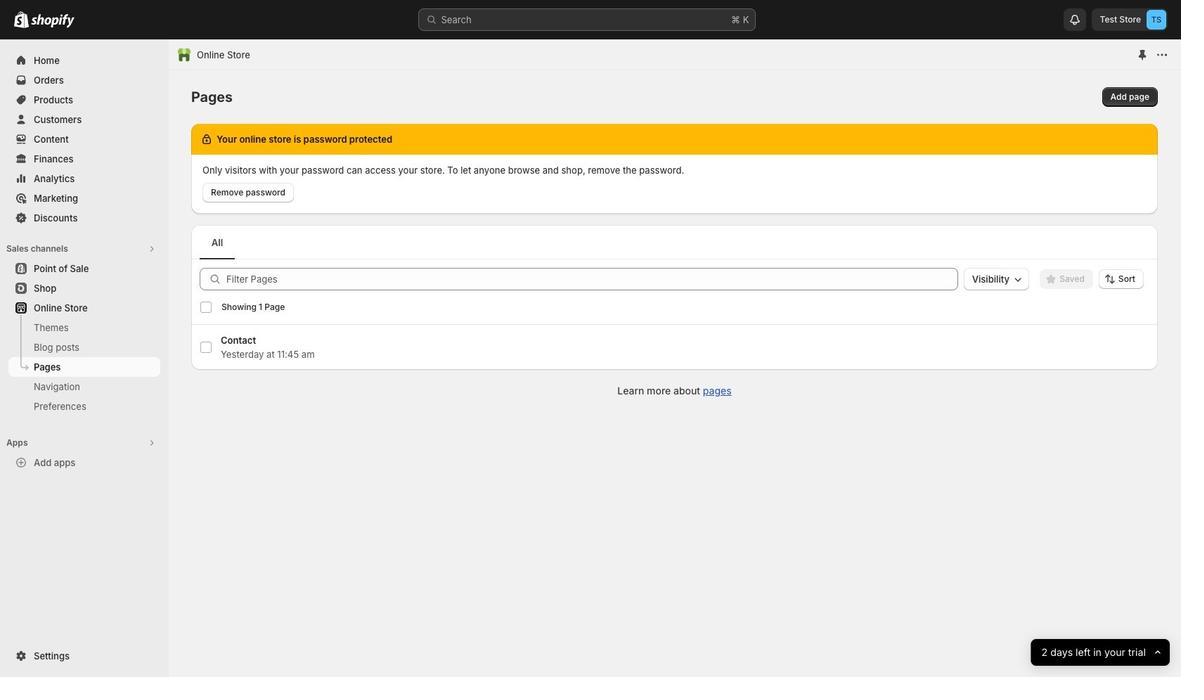Task type: locate. For each thing, give the bounding box(es) containing it.
test store image
[[1147, 10, 1167, 30]]

shopify image
[[31, 14, 75, 28]]

online store image
[[177, 48, 191, 62]]

shopify image
[[14, 11, 29, 28]]



Task type: vqa. For each thing, say whether or not it's contained in the screenshot.
left shopify IMAGE
yes



